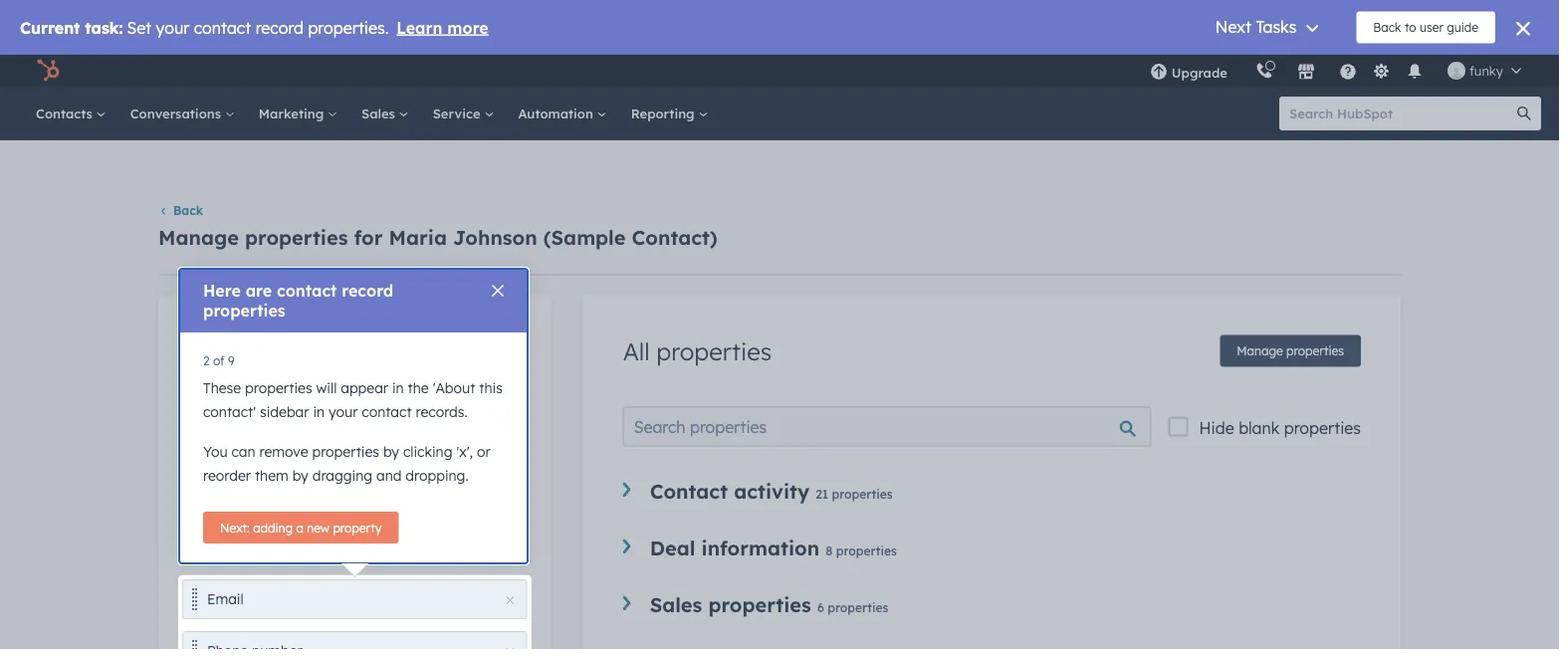 Task type: vqa. For each thing, say whether or not it's contained in the screenshot.
top filters
no



Task type: describe. For each thing, give the bounding box(es) containing it.
this
[[479, 379, 503, 397]]

or
[[477, 443, 491, 461]]

funky town image
[[1448, 62, 1466, 80]]

link opens in a new window image inside set default properties link
[[413, 489, 427, 503]]

set
[[243, 461, 263, 479]]

appear for 2 of 9
[[341, 379, 388, 397]]

in for in
[[313, 403, 325, 421]]

(sample
[[544, 225, 626, 250]]

calling icon image
[[1255, 62, 1273, 80]]

default inside you may set the default properties all users will see in settings.
[[292, 461, 338, 479]]

will up the about
[[295, 366, 316, 383]]

manage for manage properties
[[1237, 343, 1283, 358]]

search button
[[1507, 97, 1541, 130]]

manage properties for maria johnson (sample contact)
[[158, 225, 717, 250]]

all properties
[[623, 336, 772, 366]]

these properties will appear in the 'about this contact' sidebar in your contact records.
[[203, 379, 503, 421]]

you may set the default properties all users will see in settings.
[[182, 461, 517, 503]]

will inside you may set the default properties all users will see in settings.
[[471, 461, 491, 479]]

'x',
[[456, 443, 473, 461]]

records.
[[416, 403, 468, 421]]

dragging
[[312, 467, 372, 484]]

contact.
[[318, 390, 372, 407]]

information
[[182, 390, 259, 407]]

maria
[[389, 225, 447, 250]]

settings image
[[1372, 63, 1390, 81]]

defaults
[[387, 535, 443, 552]]

Search HubSpot search field
[[1279, 97, 1523, 130]]

hubspot image
[[36, 59, 60, 83]]

menu containing funky
[[1136, 55, 1535, 87]]

these for about
[[182, 366, 220, 383]]

view
[[438, 366, 467, 383]]

back
[[173, 203, 203, 218]]

of
[[213, 353, 225, 368]]

you can remove properties by clicking 'x', or reorder them by dragging and dropping.
[[203, 443, 491, 484]]

sidebar
[[260, 403, 309, 421]]

properties inside the these properties will appear when you view information about a contact. these changes will only affect you.
[[224, 366, 291, 383]]

search image
[[1517, 107, 1531, 120]]

can
[[231, 443, 255, 461]]

properties up hide blank properties
[[1286, 343, 1344, 358]]

contact'
[[203, 403, 256, 421]]

dropping.
[[406, 467, 469, 484]]

hubspot link
[[24, 59, 75, 83]]

a inside button
[[296, 520, 304, 535]]

in for default
[[182, 485, 194, 503]]

affect
[[213, 414, 252, 431]]

here are contact record properties
[[203, 281, 393, 321]]

these down when
[[376, 390, 414, 407]]

contact)
[[632, 225, 717, 250]]

and
[[376, 467, 402, 484]]

0 horizontal spatial by
[[292, 467, 308, 484]]

your
[[329, 403, 358, 421]]

next: adding a new property
[[220, 520, 382, 535]]

'about
[[433, 379, 475, 397]]

2 horizontal spatial in
[[392, 379, 404, 397]]

marketplaces image
[[1297, 64, 1315, 82]]

only
[[182, 414, 209, 431]]

changes
[[418, 390, 473, 407]]

marketplaces button
[[1285, 55, 1327, 87]]

set default properties link
[[257, 484, 430, 508]]

properties inside "here are contact record properties"
[[203, 301, 285, 321]]

properties inside you may set the default properties all users will see in settings.
[[342, 461, 409, 479]]

set
[[257, 485, 279, 503]]

record
[[342, 281, 393, 301]]

you for you may set the default properties all users will see in settings.
[[182, 461, 207, 479]]

upgrade
[[1172, 64, 1228, 81]]

notifications button
[[1398, 55, 1432, 87]]

contact inside these properties will appear in the 'about this contact' sidebar in your contact records.
[[362, 403, 412, 421]]

about
[[182, 319, 230, 339]]

them
[[255, 467, 289, 484]]

Search properties search field
[[623, 407, 1152, 446]]

all
[[623, 336, 650, 366]]

calling icon button
[[1248, 58, 1281, 84]]

back link
[[158, 203, 203, 218]]

reset
[[267, 535, 305, 552]]



Task type: locate. For each thing, give the bounding box(es) containing it.
1 vertical spatial you
[[182, 461, 207, 479]]

0 vertical spatial you
[[203, 443, 228, 461]]

1 vertical spatial in
[[313, 403, 325, 421]]

a
[[306, 390, 315, 407], [296, 520, 304, 535]]

properties right blank
[[1284, 418, 1361, 437]]

a inside the these properties will appear when you view information about a contact. these changes will only affect you.
[[306, 390, 315, 407]]

0 vertical spatial a
[[306, 390, 315, 407]]

you up may
[[203, 443, 228, 461]]

manage down "back" at left top
[[158, 225, 239, 250]]

these up information
[[182, 366, 220, 383]]

menu
[[1136, 55, 1535, 87]]

by up and
[[383, 443, 399, 461]]

close image
[[506, 596, 514, 604]]

will inside these properties will appear in the 'about this contact' sidebar in your contact records.
[[316, 379, 337, 397]]

the
[[408, 379, 429, 397], [267, 461, 288, 479]]

you inside you may set the default properties all users will see in settings.
[[182, 461, 207, 479]]

contact inside "here are contact record properties"
[[277, 281, 337, 301]]

1 link opens in a new window image from the top
[[413, 484, 427, 508]]

properties up dragging
[[312, 443, 379, 461]]

funky
[[1470, 62, 1503, 79]]

reset to account defaults
[[267, 535, 443, 552]]

when
[[371, 366, 406, 383]]

account
[[327, 535, 382, 552]]

properties inside these properties will appear in the 'about this contact' sidebar in your contact records.
[[245, 379, 312, 397]]

about
[[263, 390, 302, 407]]

menu item
[[1242, 55, 1246, 87]]

2 of 9
[[203, 353, 234, 368]]

appear
[[320, 366, 367, 383], [341, 379, 388, 397]]

properties up sidebar
[[245, 379, 312, 397]]

in inside you may set the default properties all users will see in settings.
[[182, 485, 194, 503]]

may
[[211, 461, 239, 479]]

0 horizontal spatial contact
[[277, 281, 337, 301]]

upgrade image
[[1150, 64, 1168, 82]]

a right the about
[[306, 390, 315, 407]]

you for you can remove properties by clicking 'x', or reorder them by dragging and dropping.
[[203, 443, 228, 461]]

property
[[333, 520, 382, 535]]

2 link opens in a new window image from the top
[[413, 489, 427, 503]]

1 vertical spatial the
[[267, 461, 288, 479]]

a left new
[[296, 520, 304, 535]]

default up next: adding a new property
[[283, 485, 333, 503]]

in left settings.
[[182, 485, 194, 503]]

all
[[413, 461, 428, 479]]

properties inside the you can remove properties by clicking 'x', or reorder them by dragging and dropping.
[[312, 443, 379, 461]]

properties up "here are contact record properties"
[[245, 225, 348, 250]]

default
[[292, 461, 338, 479], [283, 485, 333, 503]]

0 vertical spatial manage
[[158, 225, 239, 250]]

you inside the you can remove properties by clicking 'x', or reorder them by dragging and dropping.
[[203, 443, 228, 461]]

properties
[[245, 225, 348, 250], [203, 301, 285, 321], [656, 336, 772, 366], [1286, 343, 1344, 358], [224, 366, 291, 383], [245, 379, 312, 397], [1284, 418, 1361, 437], [312, 443, 379, 461], [342, 461, 409, 479], [337, 485, 409, 503]]

1 vertical spatial by
[[292, 467, 308, 484]]

0 vertical spatial default
[[292, 461, 338, 479]]

notifications image
[[1406, 64, 1424, 82]]

set default properties
[[257, 485, 409, 503]]

close image
[[492, 285, 504, 297]]

in left you on the left of the page
[[392, 379, 404, 397]]

reorder
[[203, 467, 251, 484]]

1 vertical spatial manage
[[1237, 343, 1283, 358]]

in
[[392, 379, 404, 397], [313, 403, 325, 421], [182, 485, 194, 503]]

0 horizontal spatial in
[[182, 485, 194, 503]]

1 horizontal spatial in
[[313, 403, 325, 421]]

the inside you may set the default properties all users will see in settings.
[[267, 461, 288, 479]]

settings link
[[1369, 60, 1394, 81]]

2 vertical spatial in
[[182, 485, 194, 503]]

you.
[[256, 414, 284, 431]]

new
[[307, 520, 330, 535]]

these
[[182, 366, 220, 383], [203, 379, 241, 397], [376, 390, 414, 407]]

appear inside the these properties will appear when you view information about a contact. these changes will only affect you.
[[320, 366, 367, 383]]

manage for manage properties for maria johnson (sample contact)
[[158, 225, 239, 250]]

0 horizontal spatial a
[[296, 520, 304, 535]]

the inside these properties will appear in the 'about this contact' sidebar in your contact records.
[[408, 379, 429, 397]]

appear up contact.
[[320, 366, 367, 383]]

1 vertical spatial a
[[296, 520, 304, 535]]

appear for about
[[320, 366, 367, 383]]

0 vertical spatial by
[[383, 443, 399, 461]]

in left your
[[313, 403, 325, 421]]

for
[[354, 225, 383, 250]]

to
[[309, 535, 323, 552]]

1 horizontal spatial a
[[306, 390, 315, 407]]

properties down and
[[337, 485, 409, 503]]

1 horizontal spatial the
[[408, 379, 429, 397]]

will right 'about
[[477, 390, 497, 407]]

properties up the about
[[224, 366, 291, 383]]

are
[[246, 281, 272, 301]]

blank
[[1239, 418, 1280, 437]]

default up the set default properties
[[292, 461, 338, 479]]

the down remove
[[267, 461, 288, 479]]

next: adding a new property button
[[203, 512, 399, 544]]

these inside these properties will appear in the 'about this contact' sidebar in your contact records.
[[203, 379, 241, 397]]

clicking
[[403, 443, 453, 461]]

johnson
[[453, 225, 537, 250]]

9
[[228, 353, 234, 368]]

will up your
[[316, 379, 337, 397]]

you
[[203, 443, 228, 461], [182, 461, 207, 479]]

manage properties
[[1237, 343, 1344, 358]]

manage properties link
[[1220, 335, 1361, 367]]

funky button
[[1436, 55, 1533, 87]]

contact right are at the left top
[[277, 281, 337, 301]]

here
[[203, 281, 241, 301]]

reset to account defaults button
[[242, 524, 467, 563]]

adding
[[253, 520, 293, 535]]

help button
[[1331, 55, 1365, 87]]

0 horizontal spatial manage
[[158, 225, 239, 250]]

1 horizontal spatial by
[[383, 443, 399, 461]]

2
[[203, 353, 210, 368]]

0 vertical spatial the
[[408, 379, 429, 397]]

1 horizontal spatial contact
[[362, 403, 412, 421]]

hide blank properties
[[1199, 418, 1361, 437]]

the right when
[[408, 379, 429, 397]]

properties up set default properties link
[[342, 461, 409, 479]]

will
[[295, 366, 316, 383], [316, 379, 337, 397], [477, 390, 497, 407], [471, 461, 491, 479]]

0 horizontal spatial the
[[267, 461, 288, 479]]

settings.
[[198, 485, 253, 503]]

remove
[[259, 443, 308, 461]]

you
[[410, 366, 434, 383]]

1 horizontal spatial manage
[[1237, 343, 1283, 358]]

these up contact'
[[203, 379, 241, 397]]

by right them
[[292, 467, 308, 484]]

these for 2 of 9
[[203, 379, 241, 397]]

1 vertical spatial contact
[[362, 403, 412, 421]]

properties up 9
[[203, 301, 285, 321]]

manage up blank
[[1237, 343, 1283, 358]]

hide
[[1199, 418, 1234, 437]]

appear up your
[[341, 379, 388, 397]]

contact down when
[[362, 403, 412, 421]]

next:
[[220, 520, 250, 535]]

will down or
[[471, 461, 491, 479]]

by
[[383, 443, 399, 461], [292, 467, 308, 484]]

these properties will appear when you view information about a contact. these changes will only affect you.
[[182, 366, 497, 431]]

0 vertical spatial contact
[[277, 281, 337, 301]]

0 vertical spatial in
[[392, 379, 404, 397]]

help image
[[1339, 64, 1357, 82]]

users
[[432, 461, 467, 479]]

contact
[[277, 281, 337, 301], [362, 403, 412, 421]]

link opens in a new window image
[[413, 484, 427, 508], [413, 489, 427, 503]]

see
[[495, 461, 517, 479]]

you left may
[[182, 461, 207, 479]]

email
[[207, 590, 244, 608]]

appear inside these properties will appear in the 'about this contact' sidebar in your contact records.
[[341, 379, 388, 397]]

properties right the all
[[656, 336, 772, 366]]

1 vertical spatial default
[[283, 485, 333, 503]]

manage
[[158, 225, 239, 250], [1237, 343, 1283, 358]]



